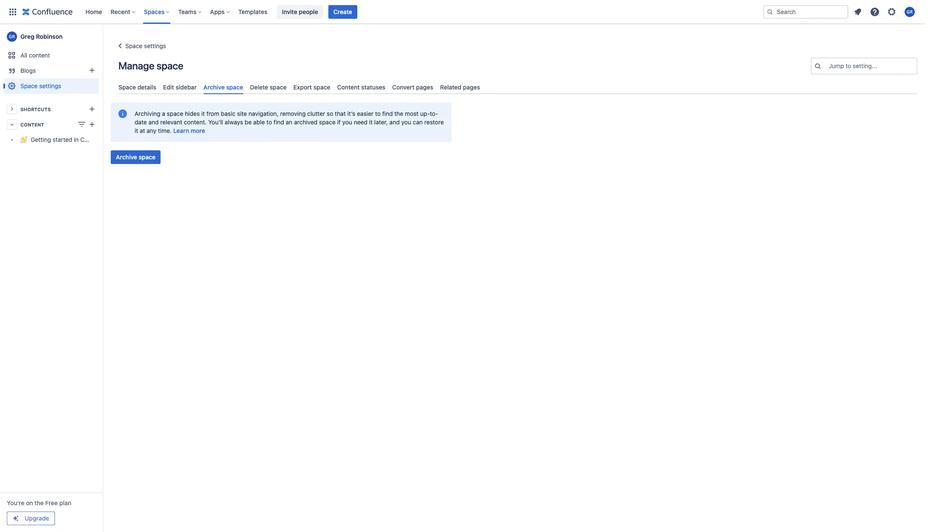Task type: locate. For each thing, give the bounding box(es) containing it.
1 horizontal spatial content
[[337, 84, 360, 91]]

confluence
[[80, 136, 112, 143]]

easier
[[357, 110, 374, 117]]

pages
[[416, 84, 434, 91], [463, 84, 481, 91]]

content down shortcuts
[[20, 122, 44, 127]]

space inside export space link
[[314, 84, 331, 91]]

shortcuts
[[20, 106, 51, 112]]

settings icon image
[[888, 7, 898, 17]]

delete
[[250, 84, 268, 91]]

space settings up 'manage space'
[[125, 42, 166, 49]]

started
[[53, 136, 72, 143]]

later,
[[375, 119, 388, 126]]

space down blogs
[[20, 82, 38, 90]]

0 horizontal spatial the
[[35, 500, 44, 507]]

find up the later,
[[383, 110, 393, 117]]

archive down date at the left top of page
[[116, 154, 137, 161]]

details
[[138, 84, 156, 91]]

2 vertical spatial it
[[135, 127, 138, 134]]

0 vertical spatial space settings link
[[115, 41, 166, 51]]

space right export
[[314, 84, 331, 91]]

archive up from
[[204, 84, 225, 91]]

0 horizontal spatial space settings
[[20, 82, 61, 90]]

space right delete
[[270, 84, 287, 91]]

pages inside "link"
[[463, 84, 481, 91]]

home
[[85, 8, 102, 15]]

1 horizontal spatial find
[[383, 110, 393, 117]]

0 horizontal spatial find
[[274, 119, 284, 126]]

if
[[337, 119, 341, 126]]

2 horizontal spatial it
[[369, 119, 373, 126]]

pages right related
[[463, 84, 481, 91]]

able
[[253, 119, 265, 126]]

the left "most" on the left of page
[[395, 110, 404, 117]]

in
[[74, 136, 79, 143]]

confluence image
[[22, 7, 73, 17], [22, 7, 73, 17]]

0 horizontal spatial and
[[149, 119, 159, 126]]

recent
[[111, 8, 130, 15]]

1 vertical spatial content
[[20, 122, 44, 127]]

space left delete
[[226, 84, 243, 91]]

0 horizontal spatial pages
[[416, 84, 434, 91]]

tab list
[[115, 80, 922, 94]]

1 vertical spatial archive space
[[116, 154, 156, 161]]

templates
[[239, 8, 268, 15]]

0 vertical spatial settings
[[144, 42, 166, 49]]

pages right 'convert'
[[416, 84, 434, 91]]

templates link
[[236, 5, 270, 19]]

create a page image
[[87, 119, 97, 130]]

appswitcher icon image
[[8, 7, 18, 17]]

archive space inside button
[[116, 154, 156, 161]]

and
[[149, 119, 159, 126], [390, 119, 400, 126]]

space down so
[[319, 119, 336, 126]]

it left the later,
[[369, 119, 373, 126]]

collapse sidebar image
[[93, 28, 112, 45]]

space settings link up shortcuts dropdown button
[[3, 78, 99, 94]]

1 horizontal spatial archive space
[[204, 84, 243, 91]]

greg
[[20, 33, 34, 40]]

space settings
[[125, 42, 166, 49], [20, 82, 61, 90]]

statuses
[[362, 84, 386, 91]]

invite people
[[282, 8, 318, 15]]

space
[[157, 60, 183, 72], [226, 84, 243, 91], [270, 84, 287, 91], [314, 84, 331, 91], [167, 110, 183, 117], [319, 119, 336, 126], [139, 154, 156, 161]]

1 pages from the left
[[416, 84, 434, 91]]

0 horizontal spatial archive space
[[116, 154, 156, 161]]

0 horizontal spatial you
[[343, 119, 353, 126]]

it left from
[[202, 110, 205, 117]]

0 vertical spatial to
[[846, 62, 852, 69]]

1 horizontal spatial you
[[402, 119, 412, 126]]

0 horizontal spatial archive
[[116, 154, 137, 161]]

sidebar
[[176, 84, 197, 91]]

0 horizontal spatial content
[[20, 122, 44, 127]]

space details
[[119, 84, 156, 91]]

archiving a space hides it from basic site navigation, removing clutter so that it's easier to find the most up-to- date and relevant content. you'll always be able to find an archived space if you need it later, and you can restore it at any time.
[[135, 110, 444, 134]]

it left at
[[135, 127, 138, 134]]

related
[[440, 84, 462, 91]]

teams
[[178, 8, 197, 15]]

2 pages from the left
[[463, 84, 481, 91]]

blogs
[[20, 67, 36, 74]]

time.
[[158, 127, 172, 134]]

help icon image
[[870, 7, 881, 17]]

space left details
[[119, 84, 136, 91]]

edit sidebar
[[163, 84, 197, 91]]

need
[[354, 119, 368, 126]]

1 vertical spatial settings
[[39, 82, 61, 90]]

find
[[383, 110, 393, 117], [274, 119, 284, 126]]

space down the any
[[139, 154, 156, 161]]

find left an
[[274, 119, 284, 126]]

jump
[[830, 62, 845, 69]]

restore
[[425, 119, 444, 126]]

1 horizontal spatial it
[[202, 110, 205, 117]]

home link
[[83, 5, 105, 19]]

you
[[343, 119, 353, 126], [402, 119, 412, 126]]

it
[[202, 110, 205, 117], [369, 119, 373, 126], [135, 127, 138, 134]]

you're on the free plan
[[7, 500, 71, 507]]

space up manage
[[125, 42, 142, 49]]

1 horizontal spatial settings
[[144, 42, 166, 49]]

0 vertical spatial find
[[383, 110, 393, 117]]

premium image
[[12, 515, 19, 522]]

to right "able"
[[267, 119, 272, 126]]

0 vertical spatial it
[[202, 110, 205, 117]]

1 vertical spatial the
[[35, 500, 44, 507]]

to right jump
[[846, 62, 852, 69]]

pages for related pages
[[463, 84, 481, 91]]

2 you from the left
[[402, 119, 412, 126]]

1 horizontal spatial and
[[390, 119, 400, 126]]

create
[[334, 8, 352, 15]]

spaces button
[[141, 5, 173, 19]]

banner
[[0, 0, 926, 24]]

that
[[335, 110, 346, 117]]

0 horizontal spatial settings
[[39, 82, 61, 90]]

always
[[225, 119, 243, 126]]

create a blog image
[[87, 65, 97, 75]]

0 vertical spatial the
[[395, 110, 404, 117]]

0 horizontal spatial space settings link
[[3, 78, 99, 94]]

content inside content dropdown button
[[20, 122, 44, 127]]

0 horizontal spatial to
[[267, 119, 272, 126]]

content inside content statuses link
[[337, 84, 360, 91]]

space settings down blogs "link"
[[20, 82, 61, 90]]

content left statuses on the top left
[[337, 84, 360, 91]]

can
[[413, 119, 423, 126]]

space settings link up manage
[[115, 41, 166, 51]]

greg robinson
[[20, 33, 63, 40]]

export space link
[[290, 80, 334, 94]]

edit sidebar link
[[160, 80, 200, 94]]

settings down blogs "link"
[[39, 82, 61, 90]]

1 horizontal spatial archive
[[204, 84, 225, 91]]

0 vertical spatial archive
[[204, 84, 225, 91]]

getting started in confluence
[[31, 136, 112, 143]]

space up edit
[[157, 60, 183, 72]]

to-
[[430, 110, 438, 117]]

0 vertical spatial space settings
[[125, 42, 166, 49]]

1 vertical spatial to
[[375, 110, 381, 117]]

2 vertical spatial to
[[267, 119, 272, 126]]

the right on
[[35, 500, 44, 507]]

so
[[327, 110, 334, 117]]

apps
[[210, 8, 225, 15]]

1 horizontal spatial space settings
[[125, 42, 166, 49]]

1 vertical spatial space settings
[[20, 82, 61, 90]]

shortcuts button
[[3, 101, 99, 117]]

learn
[[173, 127, 189, 134]]

you right if
[[343, 119, 353, 126]]

content for content statuses
[[337, 84, 360, 91]]

archive space down at
[[116, 154, 156, 161]]

space settings link
[[115, 41, 166, 51], [3, 78, 99, 94]]

banner containing home
[[0, 0, 926, 24]]

0 vertical spatial archive space
[[204, 84, 243, 91]]

the
[[395, 110, 404, 117], [35, 500, 44, 507]]

related pages link
[[437, 80, 484, 94]]

1 horizontal spatial space settings link
[[115, 41, 166, 51]]

1 horizontal spatial pages
[[463, 84, 481, 91]]

1 vertical spatial find
[[274, 119, 284, 126]]

1 horizontal spatial the
[[395, 110, 404, 117]]

settings up 'manage space'
[[144, 42, 166, 49]]

archive
[[204, 84, 225, 91], [116, 154, 137, 161]]

and right the later,
[[390, 119, 400, 126]]

space element
[[0, 24, 112, 532]]

your profile and preferences image
[[905, 7, 916, 17]]

notification icon image
[[853, 7, 864, 17]]

delete space
[[250, 84, 287, 91]]

to up the later,
[[375, 110, 381, 117]]

setting...
[[854, 62, 878, 69]]

1 vertical spatial archive
[[116, 154, 137, 161]]

you down "most" on the left of page
[[402, 119, 412, 126]]

manage space
[[119, 60, 183, 72]]

1 vertical spatial space settings link
[[3, 78, 99, 94]]

space inside archive space button
[[139, 154, 156, 161]]

plan
[[59, 500, 71, 507]]

search image
[[767, 8, 774, 15]]

delete space link
[[247, 80, 290, 94]]

change view image
[[77, 119, 87, 130]]

space
[[125, 42, 142, 49], [20, 82, 38, 90], [119, 84, 136, 91]]

content for content
[[20, 122, 44, 127]]

0 vertical spatial content
[[337, 84, 360, 91]]

and up the any
[[149, 119, 159, 126]]

archive space up basic
[[204, 84, 243, 91]]

content
[[337, 84, 360, 91], [20, 122, 44, 127]]

2 and from the left
[[390, 119, 400, 126]]



Task type: vqa. For each thing, say whether or not it's contained in the screenshot.
list
no



Task type: describe. For each thing, give the bounding box(es) containing it.
export
[[294, 84, 312, 91]]

be
[[245, 119, 252, 126]]

space details link
[[115, 80, 160, 94]]

content statuses link
[[334, 80, 389, 94]]

settings inside space element
[[39, 82, 61, 90]]

space up relevant
[[167, 110, 183, 117]]

up-
[[421, 110, 430, 117]]

convert pages
[[393, 84, 434, 91]]

more
[[191, 127, 205, 134]]

convert
[[393, 84, 415, 91]]

content statuses
[[337, 84, 386, 91]]

content.
[[184, 119, 207, 126]]

space inside space element
[[20, 82, 38, 90]]

archive space inside 'link'
[[204, 84, 243, 91]]

getting
[[31, 136, 51, 143]]

on
[[26, 500, 33, 507]]

clutter
[[308, 110, 325, 117]]

1 you from the left
[[343, 119, 353, 126]]

0 horizontal spatial it
[[135, 127, 138, 134]]

from
[[207, 110, 219, 117]]

manage
[[119, 60, 155, 72]]

space inside delete space link
[[270, 84, 287, 91]]

jump to setting...
[[830, 62, 878, 69]]

you're
[[7, 500, 24, 507]]

global element
[[5, 0, 762, 24]]

recent button
[[108, 5, 139, 19]]

content button
[[3, 117, 99, 132]]

tab list containing space details
[[115, 80, 922, 94]]

content
[[29, 52, 50, 59]]

create link
[[329, 5, 358, 19]]

archive inside archive space button
[[116, 154, 137, 161]]

apps button
[[208, 5, 233, 19]]

archive space link
[[200, 80, 247, 94]]

an
[[286, 119, 293, 126]]

Search field
[[764, 5, 849, 19]]

space inside the space details link
[[119, 84, 136, 91]]

space settings inside space element
[[20, 82, 61, 90]]

invite
[[282, 8, 298, 15]]

export space
[[294, 84, 331, 91]]

all content link
[[3, 48, 99, 63]]

space inside archive space 'link'
[[226, 84, 243, 91]]

most
[[405, 110, 419, 117]]

teams button
[[176, 5, 205, 19]]

blogs link
[[3, 63, 99, 78]]

relevant
[[160, 119, 182, 126]]

getting started in confluence link
[[3, 132, 112, 147]]

navigation,
[[249, 110, 279, 117]]

1 vertical spatial it
[[369, 119, 373, 126]]

archive space button
[[111, 151, 161, 164]]

learn more
[[173, 127, 205, 134]]

1 horizontal spatial to
[[375, 110, 381, 117]]

archive inside archive space 'link'
[[204, 84, 225, 91]]

any
[[147, 127, 156, 134]]

date
[[135, 119, 147, 126]]

at
[[140, 127, 145, 134]]

upgrade
[[25, 515, 49, 522]]

all content
[[20, 52, 50, 59]]

removing
[[280, 110, 306, 117]]

the inside the archiving a space hides it from basic site navigation, removing clutter so that it's easier to find the most up-to- date and relevant content. you'll always be able to find an archived space if you need it later, and you can restore it at any time.
[[395, 110, 404, 117]]

you'll
[[208, 119, 223, 126]]

the inside space element
[[35, 500, 44, 507]]

it's
[[348, 110, 356, 117]]

convert pages link
[[389, 80, 437, 94]]

pages for convert pages
[[416, 84, 434, 91]]

upgrade button
[[7, 512, 55, 525]]

basic
[[221, 110, 236, 117]]

archived
[[294, 119, 318, 126]]

related pages
[[440, 84, 481, 91]]

all
[[20, 52, 27, 59]]

greg robinson link
[[3, 28, 99, 45]]

2 horizontal spatial to
[[846, 62, 852, 69]]

1 and from the left
[[149, 119, 159, 126]]

edit
[[163, 84, 174, 91]]

learn more button
[[173, 127, 205, 135]]

robinson
[[36, 33, 63, 40]]

invite people button
[[277, 5, 323, 19]]

Search settings text field
[[830, 62, 831, 70]]

add shortcut image
[[87, 104, 97, 114]]

spaces
[[144, 8, 165, 15]]

archiving
[[135, 110, 160, 117]]

site
[[237, 110, 247, 117]]

people
[[299, 8, 318, 15]]

free
[[45, 500, 58, 507]]



